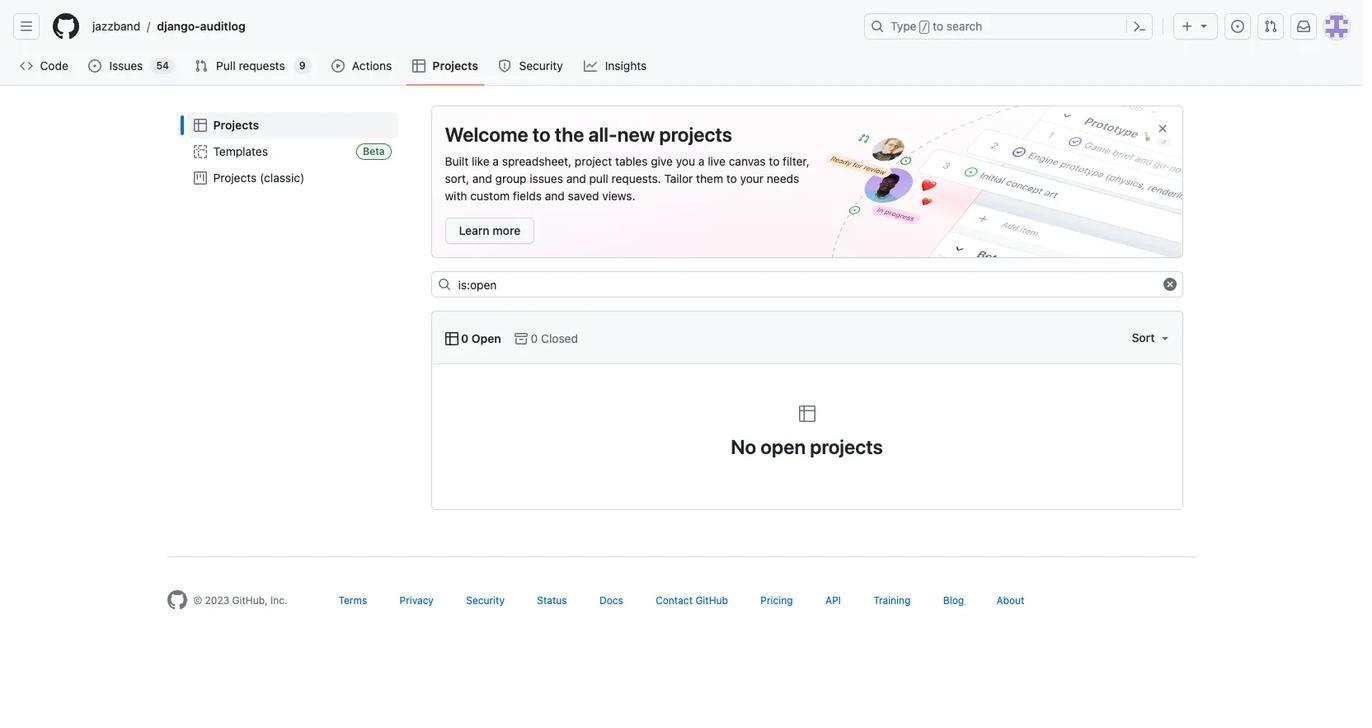 Task type: locate. For each thing, give the bounding box(es) containing it.
list containing jazzband
[[86, 13, 854, 40]]

0 horizontal spatial table image
[[413, 59, 426, 73]]

a
[[493, 154, 499, 168], [698, 154, 705, 168]]

issue opened image for git pull request icon
[[89, 59, 102, 73]]

about
[[997, 595, 1025, 607]]

a right like on the left of page
[[493, 154, 499, 168]]

0 horizontal spatial homepage image
[[53, 13, 79, 40]]

triangle down image right sort
[[1158, 331, 1171, 345]]

api link
[[825, 595, 841, 607]]

0 inside 0 closed link
[[531, 331, 538, 345]]

0 vertical spatial projects link
[[406, 54, 485, 78]]

to
[[933, 19, 943, 33], [533, 123, 551, 146], [769, 154, 780, 168], [726, 172, 737, 186]]

issue opened image left git pull request image in the right of the page
[[1231, 20, 1244, 33]]

0 horizontal spatial 0
[[461, 331, 469, 345]]

fields
[[513, 189, 542, 203]]

1 horizontal spatial 0
[[531, 331, 538, 345]]

1 vertical spatial list
[[180, 106, 404, 198]]

needs
[[767, 172, 799, 186]]

beta
[[363, 145, 385, 158]]

2 a from the left
[[698, 154, 705, 168]]

insights link
[[577, 54, 655, 78]]

project image
[[193, 172, 207, 185]]

table image inside "projects" link
[[413, 59, 426, 73]]

tables
[[615, 154, 648, 168]]

with
[[445, 189, 467, 203]]

more
[[493, 223, 521, 237]]

0 inside 0 open link
[[461, 331, 469, 345]]

custom
[[470, 189, 510, 203]]

sort button
[[1131, 325, 1171, 351]]

0 vertical spatial projects
[[432, 59, 478, 73]]

0 vertical spatial projects
[[659, 123, 732, 146]]

close image
[[1156, 122, 1169, 135]]

0 vertical spatial list
[[86, 13, 854, 40]]

2 0 from the left
[[531, 331, 538, 345]]

1 horizontal spatial issue opened image
[[1231, 20, 1244, 33]]

group
[[495, 172, 527, 186]]

0 closed
[[528, 331, 578, 345]]

projects down templates
[[213, 171, 257, 185]]

homepage image up code
[[53, 13, 79, 40]]

and down like on the left of page
[[472, 172, 492, 186]]

1 horizontal spatial and
[[545, 189, 565, 203]]

0 horizontal spatial issue opened image
[[89, 59, 102, 73]]

projects (classic) link
[[187, 165, 398, 191]]

/ inside jazzband / django-auditlog
[[147, 19, 150, 33]]

projects link
[[406, 54, 485, 78], [187, 112, 398, 139]]

requests.
[[611, 172, 661, 186]]

2 vertical spatial table image
[[797, 404, 817, 424]]

0 horizontal spatial a
[[493, 154, 499, 168]]

0 right archive icon
[[531, 331, 538, 345]]

0 horizontal spatial security
[[466, 595, 505, 607]]

projects
[[432, 59, 478, 73], [213, 118, 259, 132], [213, 171, 257, 185]]

issue opened image left issues
[[89, 59, 102, 73]]

0 horizontal spatial and
[[472, 172, 492, 186]]

live
[[708, 154, 726, 168]]

a left live
[[698, 154, 705, 168]]

status link
[[537, 595, 567, 607]]

play image
[[331, 59, 344, 73]]

table image left open on the top of the page
[[445, 332, 458, 345]]

1 horizontal spatial security
[[519, 59, 563, 73]]

project
[[575, 154, 612, 168]]

triangle down image
[[1197, 19, 1211, 32], [1158, 331, 1171, 345]]

footer
[[154, 557, 1209, 651]]

views.
[[602, 189, 635, 203]]

triangle down image inside sort popup button
[[1158, 331, 1171, 345]]

the
[[555, 123, 584, 146]]

git pull request image
[[195, 59, 208, 73]]

0 horizontal spatial projects link
[[187, 112, 398, 139]]

projects up you
[[659, 123, 732, 146]]

2 horizontal spatial table image
[[797, 404, 817, 424]]

/
[[147, 19, 150, 33], [922, 21, 928, 33]]

no
[[731, 435, 756, 458]]

/ right type
[[922, 21, 928, 33]]

projects link left 'shield' image at the left of the page
[[406, 54, 485, 78]]

sort,
[[445, 172, 469, 186]]

projects left 'shield' image at the left of the page
[[432, 59, 478, 73]]

1 horizontal spatial table image
[[445, 332, 458, 345]]

1 horizontal spatial projects link
[[406, 54, 485, 78]]

table image right actions
[[413, 59, 426, 73]]

code link
[[13, 54, 75, 78]]

1 0 from the left
[[461, 331, 469, 345]]

0 open
[[458, 331, 501, 345]]

github,
[[232, 595, 268, 607]]

give
[[651, 154, 673, 168]]

and down issues on the top of the page
[[545, 189, 565, 203]]

projects link up projects (classic) link
[[187, 112, 398, 139]]

triangle down image right plus image
[[1197, 19, 1211, 32]]

2 vertical spatial projects
[[213, 171, 257, 185]]

Search all projects text field
[[431, 271, 1183, 298]]

2 horizontal spatial and
[[566, 172, 586, 186]]

table image for no open projects
[[797, 404, 817, 424]]

homepage image left ©
[[167, 590, 187, 610]]

0 horizontal spatial triangle down image
[[1158, 331, 1171, 345]]

1 horizontal spatial homepage image
[[167, 590, 187, 610]]

table image inside 0 open link
[[445, 332, 458, 345]]

jazzband
[[92, 19, 140, 33]]

requests
[[239, 59, 285, 73]]

1 vertical spatial issue opened image
[[89, 59, 102, 73]]

welcome
[[445, 123, 528, 146]]

/ inside type / to search
[[922, 21, 928, 33]]

and
[[472, 172, 492, 186], [566, 172, 586, 186], [545, 189, 565, 203]]

1 vertical spatial projects
[[213, 118, 259, 132]]

security
[[519, 59, 563, 73], [466, 595, 505, 607]]

1 horizontal spatial /
[[922, 21, 928, 33]]

code image
[[20, 59, 33, 73]]

no open projects
[[731, 435, 883, 458]]

actions link
[[325, 54, 399, 78]]

1 horizontal spatial a
[[698, 154, 705, 168]]

0 vertical spatial security link
[[491, 54, 571, 78]]

sort
[[1132, 331, 1155, 345]]

built
[[445, 154, 469, 168]]

open
[[761, 435, 806, 458]]

table image up no open projects
[[797, 404, 817, 424]]

terms link
[[339, 595, 367, 607]]

projects up templates
[[213, 118, 259, 132]]

0 vertical spatial issue opened image
[[1231, 20, 1244, 33]]

security link left graph icon
[[491, 54, 571, 78]]

security left status
[[466, 595, 505, 607]]

© 2023 github, inc.
[[193, 595, 287, 607]]

(classic)
[[260, 171, 304, 185]]

0 vertical spatial security
[[519, 59, 563, 73]]

1 vertical spatial triangle down image
[[1158, 331, 1171, 345]]

blog link
[[943, 595, 964, 607]]

1 vertical spatial table image
[[445, 332, 458, 345]]

homepage image
[[53, 13, 79, 40], [167, 590, 187, 610]]

0 closed link
[[514, 329, 578, 347]]

projects right open
[[810, 435, 883, 458]]

issues
[[530, 172, 563, 186]]

issue opened image
[[1231, 20, 1244, 33], [89, 59, 102, 73]]

1 vertical spatial projects
[[810, 435, 883, 458]]

0
[[461, 331, 469, 345], [531, 331, 538, 345]]

0 horizontal spatial projects
[[659, 123, 732, 146]]

table image
[[413, 59, 426, 73], [445, 332, 458, 345], [797, 404, 817, 424]]

them
[[696, 172, 723, 186]]

security right 'shield' image at the left of the page
[[519, 59, 563, 73]]

security link left status
[[466, 595, 505, 607]]

9
[[299, 59, 306, 72]]

/ left 'django-'
[[147, 19, 150, 33]]

status
[[537, 595, 567, 607]]

git pull request image
[[1264, 20, 1277, 33]]

docs link
[[599, 595, 623, 607]]

welcome to the all-new projects built like a spreadsheet, project tables give you a live canvas to filter, sort, and group issues and pull requests. tailor them to your needs with custom fields and saved views.
[[445, 123, 810, 203]]

privacy
[[400, 595, 434, 607]]

0 horizontal spatial /
[[147, 19, 150, 33]]

list
[[86, 13, 854, 40], [180, 106, 404, 198]]

1 vertical spatial security
[[466, 595, 505, 607]]

and up saved at left top
[[566, 172, 586, 186]]

0 vertical spatial table image
[[413, 59, 426, 73]]

0 left open on the top of the page
[[461, 331, 469, 345]]

projects
[[659, 123, 732, 146], [810, 435, 883, 458]]

0 vertical spatial triangle down image
[[1197, 19, 1211, 32]]



Task type: describe. For each thing, give the bounding box(es) containing it.
search
[[947, 19, 982, 33]]

type
[[891, 19, 917, 33]]

templates
[[213, 144, 268, 158]]

contact
[[656, 595, 693, 607]]

table image for projects
[[413, 59, 426, 73]]

your
[[740, 172, 764, 186]]

/ for jazzband
[[147, 19, 150, 33]]

you
[[676, 154, 695, 168]]

contact github
[[656, 595, 728, 607]]

2023
[[205, 595, 229, 607]]

blog
[[943, 595, 964, 607]]

command palette image
[[1133, 20, 1146, 33]]

/ for type
[[922, 21, 928, 33]]

pull requests
[[216, 59, 285, 73]]

training link
[[873, 595, 911, 607]]

0 open link
[[445, 329, 501, 347]]

insights
[[605, 59, 647, 73]]

canvas
[[729, 154, 766, 168]]

to up needs
[[769, 154, 780, 168]]

1 horizontal spatial projects
[[810, 435, 883, 458]]

footer containing © 2023 github, inc.
[[154, 557, 1209, 651]]

pull
[[589, 172, 608, 186]]

issue opened image for git pull request image in the right of the page
[[1231, 20, 1244, 33]]

new
[[617, 123, 655, 146]]

project template image
[[193, 145, 207, 158]]

about link
[[997, 595, 1025, 607]]

inc.
[[270, 595, 287, 607]]

privacy link
[[400, 595, 434, 607]]

learn more link
[[445, 218, 535, 244]]

pricing
[[761, 595, 793, 607]]

github
[[695, 595, 728, 607]]

type / to search
[[891, 19, 982, 33]]

to up the spreadsheet,
[[533, 123, 551, 146]]

django-auditlog link
[[150, 13, 252, 40]]

spreadsheet,
[[502, 154, 572, 168]]

learn
[[459, 223, 490, 237]]

saved
[[568, 189, 599, 203]]

learn more
[[459, 223, 521, 237]]

actions
[[352, 59, 392, 73]]

docs
[[599, 595, 623, 607]]

issues
[[109, 59, 143, 73]]

1 a from the left
[[493, 154, 499, 168]]

plus image
[[1181, 20, 1194, 33]]

projects inside projects (classic) link
[[213, 171, 257, 185]]

closed
[[541, 331, 578, 345]]

to left search
[[933, 19, 943, 33]]

jazzband / django-auditlog
[[92, 19, 245, 33]]

1 vertical spatial projects link
[[187, 112, 398, 139]]

0 for closed
[[531, 331, 538, 345]]

archive image
[[514, 332, 528, 345]]

clear image
[[1163, 278, 1176, 291]]

projects inside welcome to the all-new projects built like a spreadsheet, project tables give you a live canvas to filter, sort, and group issues and pull requests. tailor them to your needs with custom fields and saved views.
[[659, 123, 732, 146]]

pricing link
[[761, 595, 793, 607]]

terms
[[339, 595, 367, 607]]

54
[[156, 59, 169, 72]]

shield image
[[498, 59, 511, 73]]

projects for the bottommost "projects" link
[[213, 118, 259, 132]]

filter,
[[783, 154, 810, 168]]

1 vertical spatial security link
[[466, 595, 505, 607]]

django-
[[157, 19, 200, 33]]

code
[[40, 59, 68, 73]]

pull
[[216, 59, 236, 73]]

notifications image
[[1297, 20, 1310, 33]]

list containing projects
[[180, 106, 404, 198]]

0 vertical spatial homepage image
[[53, 13, 79, 40]]

all-
[[588, 123, 617, 146]]

training
[[873, 595, 911, 607]]

open
[[472, 331, 501, 345]]

projects (classic)
[[213, 171, 304, 185]]

auditlog
[[200, 19, 245, 33]]

contact github link
[[656, 595, 728, 607]]

jazzband link
[[86, 13, 147, 40]]

0 for open
[[461, 331, 469, 345]]

tailor
[[664, 172, 693, 186]]

©
[[193, 595, 202, 607]]

search image
[[437, 278, 451, 291]]

like
[[472, 154, 490, 168]]

1 vertical spatial homepage image
[[167, 590, 187, 610]]

projects for the top "projects" link
[[432, 59, 478, 73]]

table image
[[193, 119, 207, 132]]

to left your
[[726, 172, 737, 186]]

api
[[825, 595, 841, 607]]

1 horizontal spatial triangle down image
[[1197, 19, 1211, 32]]

graph image
[[584, 59, 597, 73]]



Task type: vqa. For each thing, say whether or not it's contained in the screenshot.
the leftmost table image
yes



